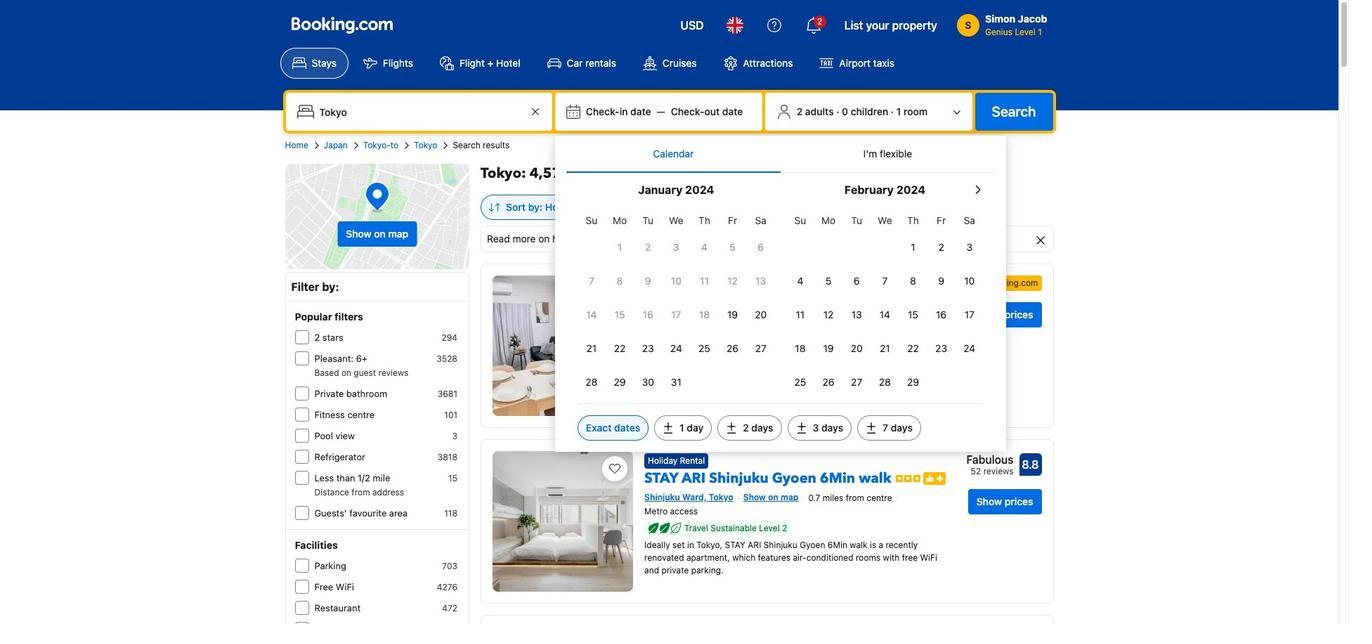 Task type: vqa. For each thing, say whether or not it's contained in the screenshot.
fourth Dec from the left
no



Task type: describe. For each thing, give the bounding box(es) containing it.
25 January 2024 checkbox
[[690, 333, 719, 364]]

8 January 2024 checkbox
[[606, 266, 634, 297]]

12 January 2024 checkbox
[[719, 266, 747, 297]]

22 February 2024 checkbox
[[899, 333, 927, 364]]

8 February 2024 checkbox
[[899, 266, 927, 297]]

9 February 2024 checkbox
[[927, 266, 956, 297]]

21 January 2024 checkbox
[[578, 333, 606, 364]]

19 February 2024 checkbox
[[815, 333, 843, 364]]

12 February 2024 checkbox
[[815, 299, 843, 330]]

23 February 2024 checkbox
[[927, 333, 956, 364]]

1 grid from the left
[[578, 207, 775, 398]]

1 January 2024 checkbox
[[606, 232, 634, 263]]

1 February 2024 checkbox
[[899, 232, 927, 263]]

6 January 2024 checkbox
[[747, 232, 775, 263]]

20 February 2024 checkbox
[[843, 333, 871, 364]]

28 February 2024 checkbox
[[871, 367, 899, 398]]

16 January 2024 checkbox
[[634, 299, 662, 330]]

booking.com image
[[291, 17, 393, 34]]

Where are you going? field
[[314, 99, 527, 124]]

14 February 2024 checkbox
[[871, 299, 899, 330]]

29 February 2024 checkbox
[[899, 367, 927, 398]]

7 February 2024 checkbox
[[871, 266, 899, 297]]

4 February 2024 checkbox
[[786, 266, 815, 297]]

10 February 2024 checkbox
[[956, 266, 984, 297]]

13 January 2024 checkbox
[[747, 266, 775, 297]]

26 February 2024 checkbox
[[815, 367, 843, 398]]

jw one image
[[493, 275, 633, 416]]

29 January 2024 checkbox
[[606, 367, 634, 398]]

7 January 2024 checkbox
[[578, 266, 606, 297]]

11 February 2024 checkbox
[[786, 299, 815, 330]]

11 January 2024 checkbox
[[690, 266, 719, 297]]

24 February 2024 checkbox
[[956, 333, 984, 364]]

31 January 2024 checkbox
[[662, 367, 690, 398]]

20 January 2024 checkbox
[[747, 299, 775, 330]]



Task type: locate. For each thing, give the bounding box(es) containing it.
27 January 2024 checkbox
[[747, 333, 775, 364]]

scored 8.8 element
[[1019, 453, 1042, 476]]

1 horizontal spatial grid
[[786, 207, 984, 398]]

search results updated. tokyo: 4,571 properties found. element
[[481, 164, 1054, 183]]

18 February 2024 checkbox
[[786, 333, 815, 364]]

0 horizontal spatial grid
[[578, 207, 775, 398]]

27 February 2024 checkbox
[[843, 367, 871, 398]]

15 January 2024 checkbox
[[606, 299, 634, 330]]

17 February 2024 checkbox
[[956, 299, 984, 330]]

5 February 2024 checkbox
[[815, 266, 843, 297]]

4 January 2024 checkbox
[[690, 232, 719, 263]]

18 January 2024 checkbox
[[690, 299, 719, 330]]

6 February 2024 checkbox
[[843, 266, 871, 297]]

30 January 2024 checkbox
[[634, 367, 662, 398]]

2 grid from the left
[[786, 207, 984, 398]]

19 January 2024 checkbox
[[719, 299, 747, 330]]

17 January 2024 checkbox
[[662, 299, 690, 330]]

24 January 2024 checkbox
[[662, 333, 690, 364]]

3 January 2024 checkbox
[[662, 232, 690, 263]]

your account menu simon jacob genius level 1 element
[[957, 6, 1053, 39]]

5 January 2024 checkbox
[[719, 232, 747, 263]]

25 February 2024 checkbox
[[786, 367, 815, 398]]

2 January 2024 checkbox
[[634, 232, 662, 263]]

2 February 2024 checkbox
[[927, 232, 956, 263]]

13 February 2024 checkbox
[[843, 299, 871, 330]]

21 February 2024 checkbox
[[871, 333, 899, 364]]

3 February 2024 checkbox
[[956, 232, 984, 263]]

23 January 2024 checkbox
[[634, 333, 662, 364]]

10 January 2024 checkbox
[[662, 266, 690, 297]]

15 February 2024 checkbox
[[899, 299, 927, 330]]

tab list
[[566, 136, 995, 174]]

26 January 2024 checkbox
[[719, 333, 747, 364]]

grid
[[578, 207, 775, 398], [786, 207, 984, 398]]

fabulous element
[[967, 451, 1014, 468]]

14 January 2024 checkbox
[[578, 299, 606, 330]]

28 January 2024 checkbox
[[578, 367, 606, 398]]

22 January 2024 checkbox
[[606, 333, 634, 364]]

9 January 2024 checkbox
[[634, 266, 662, 297]]

stay ari shinjuku gyoen 6min walk image
[[493, 451, 633, 592]]

16 February 2024 checkbox
[[927, 299, 956, 330]]



